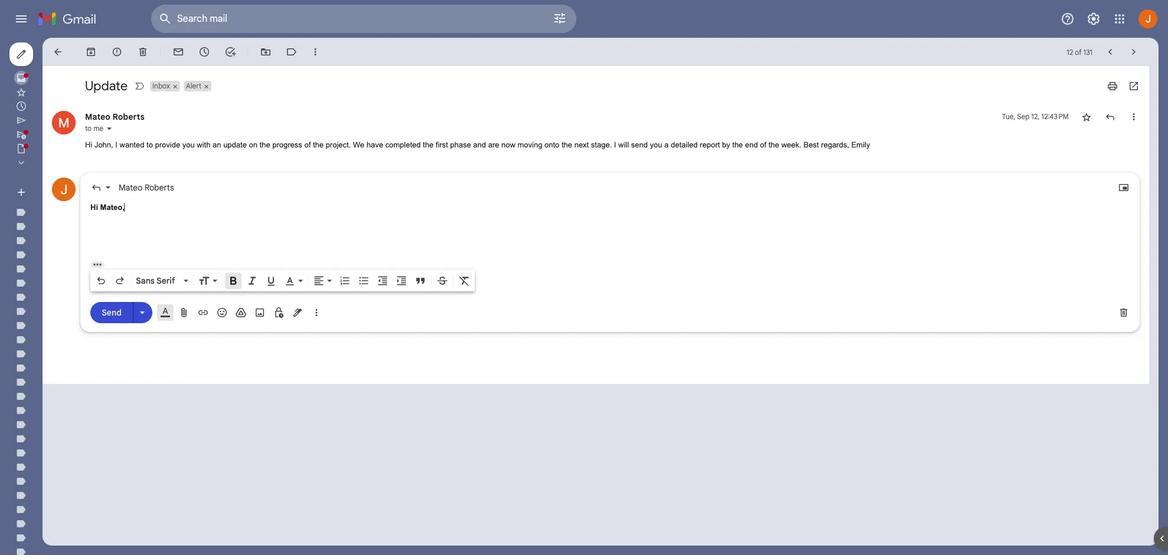Task type: describe. For each thing, give the bounding box(es) containing it.
131
[[1084, 48, 1093, 56]]

underline ‪(⌘u)‬ image
[[265, 276, 277, 287]]

mark as unread image
[[172, 46, 184, 58]]

insert emoji ‪(⌘⇧2)‬ image
[[216, 307, 228, 319]]

sans serif option
[[133, 275, 181, 287]]

hi for hi john, i wanted to provide you with an update on the progress of the project. we have completed the first phase and are now moving onto the next stage. i will send you a detailed report by the end of the week. best regards, emily
[[85, 141, 92, 149]]

moving
[[518, 141, 543, 149]]

progress
[[272, 141, 302, 149]]

first
[[436, 141, 448, 149]]

Not starred checkbox
[[1081, 111, 1093, 123]]

attach files image
[[178, 307, 190, 319]]

provide
[[155, 141, 180, 149]]

now
[[502, 141, 516, 149]]

hi john, i wanted to provide you with an update on the progress of the project. we have completed the first phase and are now moving onto the next stage. i will send you a detailed report by the end of the week. best regards, emily
[[85, 141, 870, 149]]

type of response image
[[90, 182, 102, 193]]

back to inbox image
[[52, 46, 64, 58]]

phase
[[450, 141, 471, 149]]

tue, sep 12, 12:43 pm
[[1002, 112, 1069, 121]]

add to tasks image
[[224, 46, 236, 58]]

send button
[[90, 302, 133, 324]]

wanted
[[120, 141, 144, 149]]

gmail image
[[38, 7, 102, 31]]

1 the from the left
[[260, 141, 270, 149]]

settings image
[[1087, 12, 1101, 26]]

and
[[473, 141, 486, 149]]

move to image
[[260, 46, 272, 58]]

bold ‪(⌘b)‬ image
[[227, 275, 239, 287]]

tue,
[[1002, 112, 1016, 121]]

update
[[223, 141, 247, 149]]

5 the from the left
[[732, 141, 743, 149]]

0 horizontal spatial of
[[304, 141, 311, 149]]

project.
[[326, 141, 351, 149]]

formatting options toolbar
[[90, 270, 475, 292]]

serif
[[157, 276, 175, 286]]

archive image
[[85, 46, 97, 58]]

support image
[[1061, 12, 1075, 26]]

2 i from the left
[[614, 141, 616, 149]]

me
[[93, 124, 103, 133]]

have
[[367, 141, 383, 149]]

1 vertical spatial roberts
[[145, 182, 174, 193]]

john,
[[94, 141, 113, 149]]

quote ‪(⌘⇧9)‬ image
[[415, 275, 426, 287]]

numbered list ‪(⌘⇧7)‬ image
[[339, 275, 351, 287]]

1 horizontal spatial to
[[147, 141, 153, 149]]

insert link ‪(⌘k)‬ image
[[197, 307, 209, 319]]

insert signature image
[[292, 307, 304, 319]]

show trimmed content image
[[90, 261, 105, 268]]

1 i from the left
[[115, 141, 117, 149]]

end
[[745, 141, 758, 149]]

a
[[665, 141, 669, 149]]

strikethrough ‪(⌘⇧x)‬ image
[[437, 275, 448, 287]]

best
[[804, 141, 819, 149]]

sans serif
[[136, 276, 175, 286]]

bulleted list ‪(⌘⇧8)‬ image
[[358, 275, 370, 287]]

send
[[102, 308, 122, 318]]

0 horizontal spatial to
[[85, 124, 92, 133]]

12,
[[1032, 112, 1040, 121]]

hi mateo,
[[90, 203, 125, 212]]

labels image
[[286, 46, 298, 58]]

on
[[249, 141, 258, 149]]

with
[[197, 141, 211, 149]]

hi for hi mateo,
[[90, 203, 98, 212]]

tue, sep 12, 12:43 pm cell
[[1002, 111, 1069, 123]]

3 the from the left
[[423, 141, 434, 149]]

more image
[[310, 46, 321, 58]]

more options image
[[313, 307, 320, 319]]

detailed
[[671, 141, 698, 149]]

2 the from the left
[[313, 141, 324, 149]]

0 vertical spatial roberts
[[113, 112, 145, 122]]

italic ‪(⌘i)‬ image
[[246, 275, 258, 287]]

insert files using drive image
[[235, 307, 247, 319]]

an
[[213, 141, 221, 149]]



Task type: locate. For each thing, give the bounding box(es) containing it.
main menu image
[[14, 12, 28, 26]]

indent less ‪(⌘[)‬ image
[[377, 275, 389, 287]]

0 horizontal spatial you
[[182, 141, 195, 149]]

search mail image
[[155, 8, 176, 30]]

hi inside text field
[[90, 203, 98, 212]]

regards,
[[821, 141, 849, 149]]

0 horizontal spatial mateo
[[85, 112, 110, 122]]

2 you from the left
[[650, 141, 662, 149]]

roberts up "show details" icon
[[113, 112, 145, 122]]

of right the progress
[[304, 141, 311, 149]]

emily
[[852, 141, 870, 149]]

report
[[700, 141, 720, 149]]

you left 'with'
[[182, 141, 195, 149]]

mateo roberts up mateo,
[[119, 182, 174, 193]]

mateo roberts
[[85, 112, 145, 122], [119, 182, 174, 193]]

i right john,
[[115, 141, 117, 149]]

mateo up mateo,
[[119, 182, 142, 193]]

more send options image
[[136, 307, 148, 319]]

next
[[575, 141, 589, 149]]

Search mail text field
[[177, 13, 520, 25]]

to
[[85, 124, 92, 133], [147, 141, 153, 149]]

12:43 pm
[[1042, 112, 1069, 121]]

0 vertical spatial mateo roberts
[[85, 112, 145, 122]]

2 horizontal spatial of
[[1075, 48, 1082, 56]]

mateo roberts up "show details" icon
[[85, 112, 145, 122]]

1 vertical spatial mateo
[[119, 182, 142, 193]]

1 vertical spatial mateo roberts
[[119, 182, 174, 193]]

mateo
[[85, 112, 110, 122], [119, 182, 142, 193]]

redo ‪(⌘y)‬ image
[[114, 275, 126, 287]]

i left will
[[614, 141, 616, 149]]

show details image
[[106, 125, 113, 132]]

advanced search options image
[[548, 6, 572, 30]]

the left first
[[423, 141, 434, 149]]

0 vertical spatial mateo
[[85, 112, 110, 122]]

newer image
[[1105, 46, 1116, 58]]

onto
[[545, 141, 560, 149]]

hi left john,
[[85, 141, 92, 149]]

week.
[[782, 141, 802, 149]]

roberts
[[113, 112, 145, 122], [145, 182, 174, 193]]

of
[[1075, 48, 1082, 56], [304, 141, 311, 149], [760, 141, 767, 149]]

you left a
[[650, 141, 662, 149]]

1 horizontal spatial i
[[614, 141, 616, 149]]

older image
[[1128, 46, 1140, 58]]

we
[[353, 141, 365, 149]]

undo ‪(⌘z)‬ image
[[95, 275, 107, 287]]

0 vertical spatial to
[[85, 124, 92, 133]]

you
[[182, 141, 195, 149], [650, 141, 662, 149]]

of right 12
[[1075, 48, 1082, 56]]

navigation
[[0, 38, 142, 556]]

1 vertical spatial hi
[[90, 203, 98, 212]]

1 horizontal spatial mateo
[[119, 182, 142, 193]]

1 you from the left
[[182, 141, 195, 149]]

to me
[[85, 124, 103, 133]]

inbox button
[[150, 81, 171, 92]]

to right wanted
[[147, 141, 153, 149]]

mateo up me
[[85, 112, 110, 122]]

send
[[631, 141, 648, 149]]

alert
[[186, 82, 201, 90]]

the right by
[[732, 141, 743, 149]]

i
[[115, 141, 117, 149], [614, 141, 616, 149]]

roberts down provide
[[145, 182, 174, 193]]

0 vertical spatial hi
[[85, 141, 92, 149]]

the right "on"
[[260, 141, 270, 149]]

12 of 131
[[1067, 48, 1093, 56]]

indent more ‪(⌘])‬ image
[[396, 275, 408, 287]]

snooze image
[[198, 46, 210, 58]]

the left project.
[[313, 141, 324, 149]]

to left me
[[85, 124, 92, 133]]

sep
[[1017, 112, 1030, 121]]

remove formatting ‪(⌘\)‬ image
[[458, 275, 470, 287]]

discard draft ‪(⌘⇧d)‬ image
[[1118, 307, 1130, 319]]

1 horizontal spatial of
[[760, 141, 767, 149]]

by
[[722, 141, 730, 149]]

completed
[[385, 141, 421, 149]]

the left week.
[[769, 141, 779, 149]]

are
[[488, 141, 499, 149]]

sans
[[136, 276, 155, 286]]

delete image
[[137, 46, 149, 58]]

of right end
[[760, 141, 767, 149]]

1 horizontal spatial you
[[650, 141, 662, 149]]

inbox
[[152, 82, 170, 90]]

will
[[618, 141, 629, 149]]

0 horizontal spatial i
[[115, 141, 117, 149]]

insert photo image
[[254, 307, 266, 319]]

12
[[1067, 48, 1073, 56]]

4 the from the left
[[562, 141, 572, 149]]

None search field
[[151, 5, 577, 33]]

1 vertical spatial to
[[147, 141, 153, 149]]

stage.
[[591, 141, 612, 149]]

the left next
[[562, 141, 572, 149]]

hi
[[85, 141, 92, 149], [90, 203, 98, 212]]

alert button
[[184, 81, 203, 92]]

mateo,
[[100, 203, 125, 212]]

6 the from the left
[[769, 141, 779, 149]]

update
[[85, 78, 128, 94]]

Message Body text field
[[90, 202, 1130, 252]]

report spam image
[[111, 46, 123, 58]]

the
[[260, 141, 270, 149], [313, 141, 324, 149], [423, 141, 434, 149], [562, 141, 572, 149], [732, 141, 743, 149], [769, 141, 779, 149]]

toggle confidential mode image
[[273, 307, 285, 319]]

hi left mateo,
[[90, 203, 98, 212]]



Task type: vqa. For each thing, say whether or not it's contained in the screenshot.
navigation
yes



